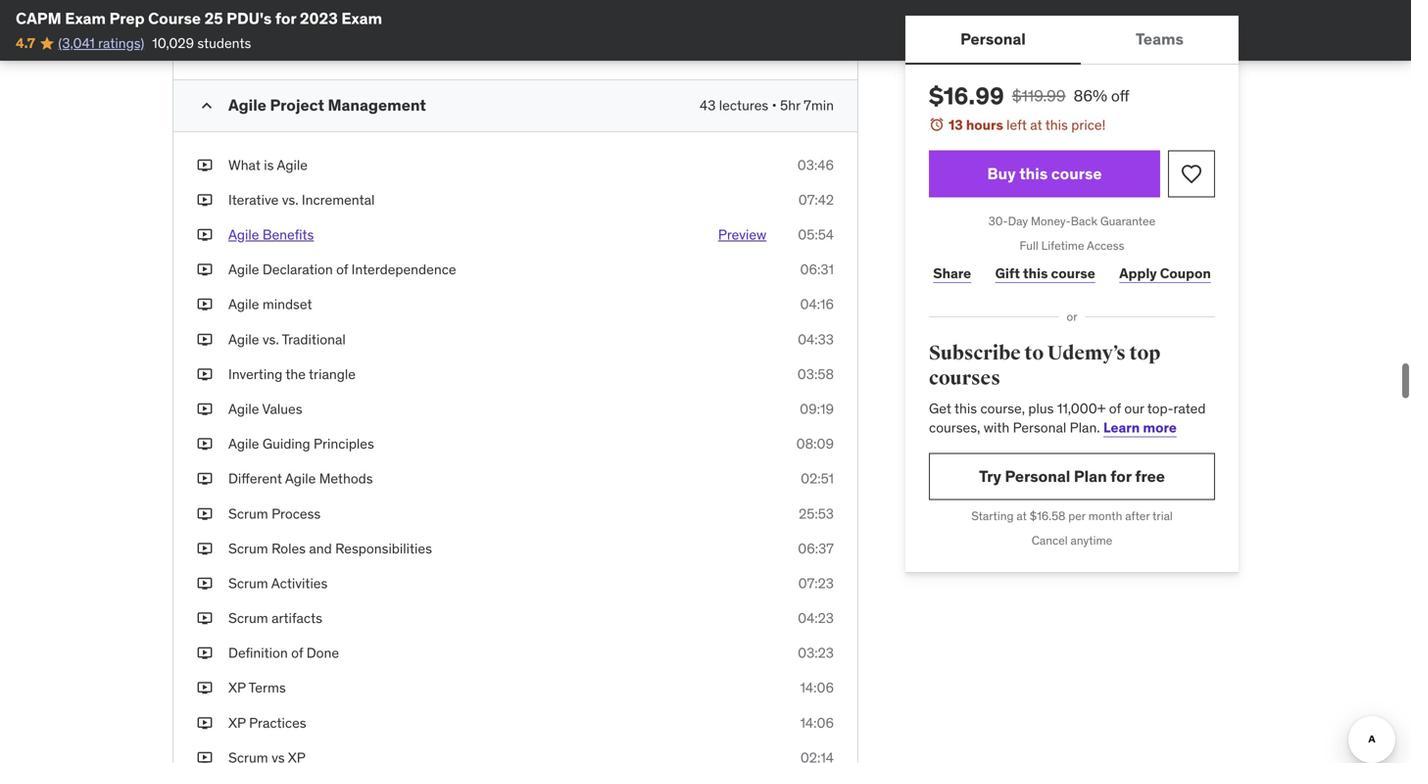 Task type: vqa. For each thing, say whether or not it's contained in the screenshot.


Task type: describe. For each thing, give the bounding box(es) containing it.
teams button
[[1081, 16, 1239, 63]]

agile for agile project management
[[228, 95, 266, 115]]

1 horizontal spatial of
[[336, 261, 348, 278]]

more
[[1143, 419, 1177, 436]]

30-
[[989, 214, 1008, 229]]

13 hours left at this price!
[[949, 116, 1106, 134]]

xsmall image for scrum process
[[197, 504, 213, 524]]

agile project management
[[228, 95, 426, 115]]

13
[[949, 116, 963, 134]]

declaration
[[262, 261, 333, 278]]

10,029
[[152, 34, 194, 52]]

scrum artifacts
[[228, 610, 322, 627]]

2 vertical spatial personal
[[1005, 466, 1070, 486]]

agile for agile values
[[228, 400, 259, 418]]

definition of done
[[228, 644, 339, 662]]

xsmall image for agile vs. traditional
[[197, 330, 213, 349]]

quiz
[[397, 37, 424, 55]]

agile guiding principles
[[228, 435, 374, 453]]

xsmall image for scrum roles and responsibilities
[[197, 539, 213, 558]]

03:23
[[798, 644, 834, 662]]

06:31
[[800, 261, 834, 278]]

02:51
[[801, 470, 834, 488]]

scrum roles and responsibilities
[[228, 540, 432, 557]]

43 lectures • 5hr 7min
[[700, 96, 834, 114]]

share
[[933, 264, 971, 282]]

done
[[306, 644, 339, 662]]

coupon
[[1160, 264, 1211, 282]]

responsibilities
[[335, 540, 432, 557]]

artifacts
[[271, 610, 322, 627]]

prep
[[109, 8, 145, 28]]

$16.58
[[1030, 509, 1065, 524]]

43
[[700, 96, 716, 114]]

14:06 for xp practices
[[800, 714, 834, 732]]

agile values
[[228, 400, 302, 418]]

mindset
[[262, 296, 312, 313]]

buy
[[987, 164, 1016, 184]]

scrum for scrum roles and responsibilities
[[228, 540, 268, 557]]

agile down the agile guiding principles
[[285, 470, 316, 488]]

course
[[148, 8, 201, 28]]

06:37
[[798, 540, 834, 557]]

courses,
[[929, 419, 980, 436]]

04:33
[[798, 331, 834, 348]]

udemy's
[[1047, 341, 1126, 365]]

agile right is
[[277, 156, 308, 174]]

day
[[1008, 214, 1028, 229]]

learn more
[[1103, 419, 1177, 436]]

11 xsmall image from the top
[[197, 749, 213, 763]]

$119.99
[[1012, 86, 1066, 106]]

ratings)
[[98, 34, 144, 52]]

inverting the triangle
[[228, 365, 356, 383]]

2023
[[300, 8, 338, 28]]

what is agile
[[228, 156, 308, 174]]

and
[[309, 540, 332, 557]]

activities
[[271, 575, 328, 592]]

cancel
[[1032, 533, 1068, 548]]

xsmall image for agile declaration of interdependence
[[197, 260, 213, 279]]

month
[[1088, 509, 1122, 524]]

try personal plan for free
[[979, 466, 1165, 486]]

at inside starting at $16.58 per month after trial cancel anytime
[[1016, 509, 1027, 524]]

86%
[[1074, 86, 1107, 106]]

this for get
[[954, 400, 977, 417]]

this left price!
[[1045, 116, 1068, 134]]

practices
[[249, 714, 306, 732]]

xsmall image for what is agile
[[197, 156, 213, 175]]

05:54
[[798, 226, 834, 244]]

of inside get this course, plus 11,000+ of our top-rated courses, with personal plan.
[[1109, 400, 1121, 417]]

this for buy
[[1019, 164, 1048, 184]]

4.7
[[16, 34, 35, 52]]

xp for xp terms
[[228, 679, 246, 697]]

iterative
[[228, 191, 279, 209]]

hours
[[966, 116, 1003, 134]]

xsmall image for scrum artifacts
[[197, 609, 213, 628]]

08:09
[[796, 435, 834, 453]]

top
[[1129, 341, 1160, 365]]

share button
[[929, 254, 975, 293]]

wishlist image
[[1180, 162, 1203, 186]]

procurement
[[228, 2, 308, 20]]

anytime
[[1071, 533, 1112, 548]]

to
[[1024, 341, 1044, 365]]

access
[[1087, 238, 1124, 253]]

gift
[[995, 264, 1020, 282]]

scrum for scrum activities
[[228, 575, 268, 592]]

agile for agile guiding principles
[[228, 435, 259, 453]]

xsmall image for iterative vs. incremental
[[197, 191, 213, 210]]

xsmall image for scrum activities
[[197, 574, 213, 593]]

14:06 for xp terms
[[800, 679, 834, 697]]

traditional
[[282, 331, 346, 348]]

agile for agile vs. traditional
[[228, 331, 259, 348]]

30-day money-back guarantee full lifetime access
[[989, 214, 1155, 253]]

stakeholders management quiz
[[228, 37, 424, 55]]

incremental
[[302, 191, 375, 209]]

xsmall image for agile guiding principles
[[197, 435, 213, 454]]

guarantee
[[1100, 214, 1155, 229]]

process
[[271, 505, 321, 523]]

learn more link
[[1103, 419, 1177, 436]]

agile benefits button
[[228, 225, 314, 245]]

agile for agile declaration of interdependence
[[228, 261, 259, 278]]

xsmall image for xp terms
[[197, 679, 213, 698]]

agile declaration of interdependence
[[228, 261, 456, 278]]

personal inside button
[[960, 29, 1026, 49]]

25:53
[[799, 505, 834, 523]]

$16.99
[[929, 81, 1004, 111]]

procurement management
[[228, 2, 392, 20]]

xsmall image for agile mindset
[[197, 295, 213, 314]]

10,029 students
[[152, 34, 251, 52]]

course,
[[980, 400, 1025, 417]]

course for gift this course
[[1051, 264, 1095, 282]]

2 vertical spatial of
[[291, 644, 303, 662]]

tab list containing personal
[[905, 16, 1239, 65]]

2 xsmall image from the top
[[197, 225, 213, 245]]

price!
[[1071, 116, 1106, 134]]

small image
[[197, 96, 217, 115]]



Task type: locate. For each thing, give the bounding box(es) containing it.
7 xsmall image from the top
[[197, 644, 213, 663]]

terms
[[249, 679, 286, 697]]

this up courses,
[[954, 400, 977, 417]]

4 xsmall image from the top
[[197, 330, 213, 349]]

scrum for scrum process
[[228, 505, 268, 523]]

2 exam from the left
[[341, 8, 382, 28]]

get this course, plus 11,000+ of our top-rated courses, with personal plan.
[[929, 400, 1206, 436]]

agile inside button
[[228, 226, 259, 244]]

or
[[1067, 309, 1077, 325]]

this right "gift"
[[1023, 264, 1048, 282]]

top-
[[1147, 400, 1173, 417]]

personal up $16.99
[[960, 29, 1026, 49]]

2 xp from the top
[[228, 714, 246, 732]]

0 vertical spatial xp
[[228, 679, 246, 697]]

scrum left roles
[[228, 540, 268, 557]]

vs.
[[282, 191, 298, 209], [262, 331, 279, 348]]

04:23
[[798, 610, 834, 627]]

03:46
[[797, 156, 834, 174]]

free
[[1135, 466, 1165, 486]]

agile
[[228, 95, 266, 115], [277, 156, 308, 174], [228, 226, 259, 244], [228, 261, 259, 278], [228, 296, 259, 313], [228, 331, 259, 348], [228, 400, 259, 418], [228, 435, 259, 453], [285, 470, 316, 488]]

course for buy this course
[[1051, 164, 1102, 184]]

agile up different
[[228, 435, 259, 453]]

0 horizontal spatial for
[[275, 8, 296, 28]]

money-
[[1031, 214, 1071, 229]]

0 horizontal spatial of
[[291, 644, 303, 662]]

scrum for scrum artifacts
[[228, 610, 268, 627]]

3 scrum from the top
[[228, 575, 268, 592]]

2 horizontal spatial of
[[1109, 400, 1121, 417]]

management for stakeholders
[[313, 37, 393, 55]]

2 xsmall image from the top
[[197, 36, 213, 56]]

vs. for traditional
[[262, 331, 279, 348]]

3 xsmall image from the top
[[197, 295, 213, 314]]

of right the declaration at the top
[[336, 261, 348, 278]]

3 xsmall image from the top
[[197, 191, 213, 210]]

4 xsmall image from the top
[[197, 260, 213, 279]]

1 xp from the top
[[228, 679, 246, 697]]

xsmall image for xp practices
[[197, 714, 213, 733]]

07:23
[[798, 575, 834, 592]]

try
[[979, 466, 1001, 486]]

2 14:06 from the top
[[800, 714, 834, 732]]

agile up agile mindset
[[228, 261, 259, 278]]

subscribe
[[929, 341, 1021, 365]]

agile down inverting
[[228, 400, 259, 418]]

5hr
[[780, 96, 800, 114]]

1 exam from the left
[[65, 8, 106, 28]]

xsmall image for definition of done
[[197, 644, 213, 663]]

with
[[984, 419, 1010, 436]]

xsmall image
[[197, 156, 213, 175], [197, 225, 213, 245], [197, 295, 213, 314], [197, 330, 213, 349], [197, 365, 213, 384], [197, 400, 213, 419], [197, 435, 213, 454], [197, 504, 213, 524], [197, 539, 213, 558], [197, 574, 213, 593], [197, 749, 213, 763]]

values
[[262, 400, 302, 418]]

xsmall image for agile values
[[197, 400, 213, 419]]

9 xsmall image from the top
[[197, 539, 213, 558]]

1 vertical spatial personal
[[1013, 419, 1066, 436]]

1 14:06 from the top
[[800, 679, 834, 697]]

1 horizontal spatial at
[[1030, 116, 1042, 134]]

for left free
[[1110, 466, 1132, 486]]

agile vs. traditional
[[228, 331, 346, 348]]

0 horizontal spatial vs.
[[262, 331, 279, 348]]

benefits
[[262, 226, 314, 244]]

0 vertical spatial for
[[275, 8, 296, 28]]

courses
[[929, 367, 1000, 391]]

0 vertical spatial 14:06
[[800, 679, 834, 697]]

subscribe to udemy's top courses
[[929, 341, 1160, 391]]

course inside 'button'
[[1051, 164, 1102, 184]]

back
[[1071, 214, 1097, 229]]

pdu's
[[227, 8, 272, 28]]

1 vertical spatial of
[[1109, 400, 1121, 417]]

this right buy
[[1019, 164, 1048, 184]]

of
[[336, 261, 348, 278], [1109, 400, 1121, 417], [291, 644, 303, 662]]

1 xsmall image from the top
[[197, 2, 213, 21]]

xp down xp terms
[[228, 714, 246, 732]]

xp practices
[[228, 714, 306, 732]]

at right "left"
[[1030, 116, 1042, 134]]

10 xsmall image from the top
[[197, 574, 213, 593]]

different agile methods
[[228, 470, 373, 488]]

apply coupon
[[1119, 264, 1211, 282]]

management down quiz
[[328, 95, 426, 115]]

1 horizontal spatial exam
[[341, 8, 382, 28]]

0 horizontal spatial exam
[[65, 8, 106, 28]]

scrum
[[228, 505, 268, 523], [228, 540, 268, 557], [228, 575, 268, 592], [228, 610, 268, 627]]

students
[[197, 34, 251, 52]]

management
[[311, 2, 392, 20], [313, 37, 393, 55], [328, 95, 426, 115]]

25
[[204, 8, 223, 28]]

agile up inverting
[[228, 331, 259, 348]]

this for gift
[[1023, 264, 1048, 282]]

this inside 'button'
[[1019, 164, 1048, 184]]

management up 'stakeholders management quiz'
[[311, 2, 392, 20]]

7 xsmall image from the top
[[197, 435, 213, 454]]

2 scrum from the top
[[228, 540, 268, 557]]

of left the our on the bottom
[[1109, 400, 1121, 417]]

off
[[1111, 86, 1129, 106]]

1 vertical spatial vs.
[[262, 331, 279, 348]]

agile right small image
[[228, 95, 266, 115]]

0 vertical spatial at
[[1030, 116, 1042, 134]]

what
[[228, 156, 261, 174]]

agile left the mindset
[[228, 296, 259, 313]]

04:16
[[800, 296, 834, 313]]

xp left terms
[[228, 679, 246, 697]]

0 vertical spatial course
[[1051, 164, 1102, 184]]

methods
[[319, 470, 373, 488]]

7min
[[804, 96, 834, 114]]

course down the lifetime
[[1051, 264, 1095, 282]]

stakeholders
[[228, 37, 309, 55]]

at left $16.58 in the right bottom of the page
[[1016, 509, 1027, 524]]

6 xsmall image from the top
[[197, 609, 213, 628]]

xp for xp practices
[[228, 714, 246, 732]]

scrum activities
[[228, 575, 328, 592]]

rated
[[1173, 400, 1206, 417]]

personal down plus
[[1013, 419, 1066, 436]]

full
[[1020, 238, 1038, 253]]

(3,041 ratings)
[[58, 34, 144, 52]]

0 vertical spatial of
[[336, 261, 348, 278]]

1 xsmall image from the top
[[197, 156, 213, 175]]

preview
[[718, 226, 767, 244]]

of left done
[[291, 644, 303, 662]]

per
[[1068, 509, 1086, 524]]

capm exam prep course 25 pdu's for 2023 exam
[[16, 8, 382, 28]]

tab list
[[905, 16, 1239, 65]]

xsmall image for inverting the triangle
[[197, 365, 213, 384]]

5 xsmall image from the top
[[197, 470, 213, 489]]

1 vertical spatial 14:06
[[800, 714, 834, 732]]

0 horizontal spatial at
[[1016, 509, 1027, 524]]

management down '2023'
[[313, 37, 393, 55]]

1 vertical spatial xp
[[228, 714, 246, 732]]

xp terms
[[228, 679, 286, 697]]

03:58
[[797, 365, 834, 383]]

iterative vs. incremental
[[228, 191, 375, 209]]

for up stakeholders on the top left of the page
[[275, 8, 296, 28]]

get
[[929, 400, 951, 417]]

vs. down agile mindset
[[262, 331, 279, 348]]

xsmall image for different agile methods
[[197, 470, 213, 489]]

1 horizontal spatial for
[[1110, 466, 1132, 486]]

trial
[[1152, 509, 1173, 524]]

lifetime
[[1041, 238, 1084, 253]]

exam up (3,041
[[65, 8, 106, 28]]

1 vertical spatial course
[[1051, 264, 1095, 282]]

0 vertical spatial management
[[311, 2, 392, 20]]

1 vertical spatial management
[[313, 37, 393, 55]]

apply
[[1119, 264, 1157, 282]]

agile for agile benefits
[[228, 226, 259, 244]]

plan.
[[1070, 419, 1100, 436]]

vs. up benefits
[[282, 191, 298, 209]]

2 vertical spatial management
[[328, 95, 426, 115]]

1 vertical spatial at
[[1016, 509, 1027, 524]]

interdependence
[[351, 261, 456, 278]]

after
[[1125, 509, 1150, 524]]

exam right '2023'
[[341, 8, 382, 28]]

6 xsmall image from the top
[[197, 400, 213, 419]]

8 xsmall image from the top
[[197, 504, 213, 524]]

this
[[1045, 116, 1068, 134], [1019, 164, 1048, 184], [1023, 264, 1048, 282], [954, 400, 977, 417]]

scrum down different
[[228, 505, 268, 523]]

11,000+
[[1057, 400, 1106, 417]]

14:06
[[800, 679, 834, 697], [800, 714, 834, 732]]

the
[[285, 365, 306, 383]]

management for procurement
[[311, 2, 392, 20]]

1 scrum from the top
[[228, 505, 268, 523]]

teams
[[1136, 29, 1184, 49]]

exam
[[65, 8, 106, 28], [341, 8, 382, 28]]

inverting
[[228, 365, 282, 383]]

triangle
[[309, 365, 356, 383]]

4 scrum from the top
[[228, 610, 268, 627]]

course
[[1051, 164, 1102, 184], [1051, 264, 1095, 282]]

5 xsmall image from the top
[[197, 365, 213, 384]]

vs. for incremental
[[282, 191, 298, 209]]

•
[[772, 96, 777, 114]]

0 vertical spatial vs.
[[282, 191, 298, 209]]

alarm image
[[929, 117, 945, 132]]

agile for agile mindset
[[228, 296, 259, 313]]

1 horizontal spatial vs.
[[282, 191, 298, 209]]

course up back
[[1051, 164, 1102, 184]]

1 course from the top
[[1051, 164, 1102, 184]]

09:19
[[800, 400, 834, 418]]

scrum up definition
[[228, 610, 268, 627]]

0 vertical spatial personal
[[960, 29, 1026, 49]]

1 vertical spatial for
[[1110, 466, 1132, 486]]

left
[[1007, 116, 1027, 134]]

xsmall image
[[197, 2, 213, 21], [197, 36, 213, 56], [197, 191, 213, 210], [197, 260, 213, 279], [197, 470, 213, 489], [197, 609, 213, 628], [197, 644, 213, 663], [197, 679, 213, 698], [197, 714, 213, 733]]

8 xsmall image from the top
[[197, 679, 213, 698]]

this inside get this course, plus 11,000+ of our top-rated courses, with personal plan.
[[954, 400, 977, 417]]

2 course from the top
[[1051, 264, 1095, 282]]

buy this course
[[987, 164, 1102, 184]]

guiding
[[262, 435, 310, 453]]

agile benefits
[[228, 226, 314, 244]]

9 xsmall image from the top
[[197, 714, 213, 733]]

personal button
[[905, 16, 1081, 63]]

personal up $16.58 in the right bottom of the page
[[1005, 466, 1070, 486]]

agile down iterative
[[228, 226, 259, 244]]

scrum up 'scrum artifacts'
[[228, 575, 268, 592]]

learn
[[1103, 419, 1140, 436]]

personal inside get this course, plus 11,000+ of our top-rated courses, with personal plan.
[[1013, 419, 1066, 436]]



